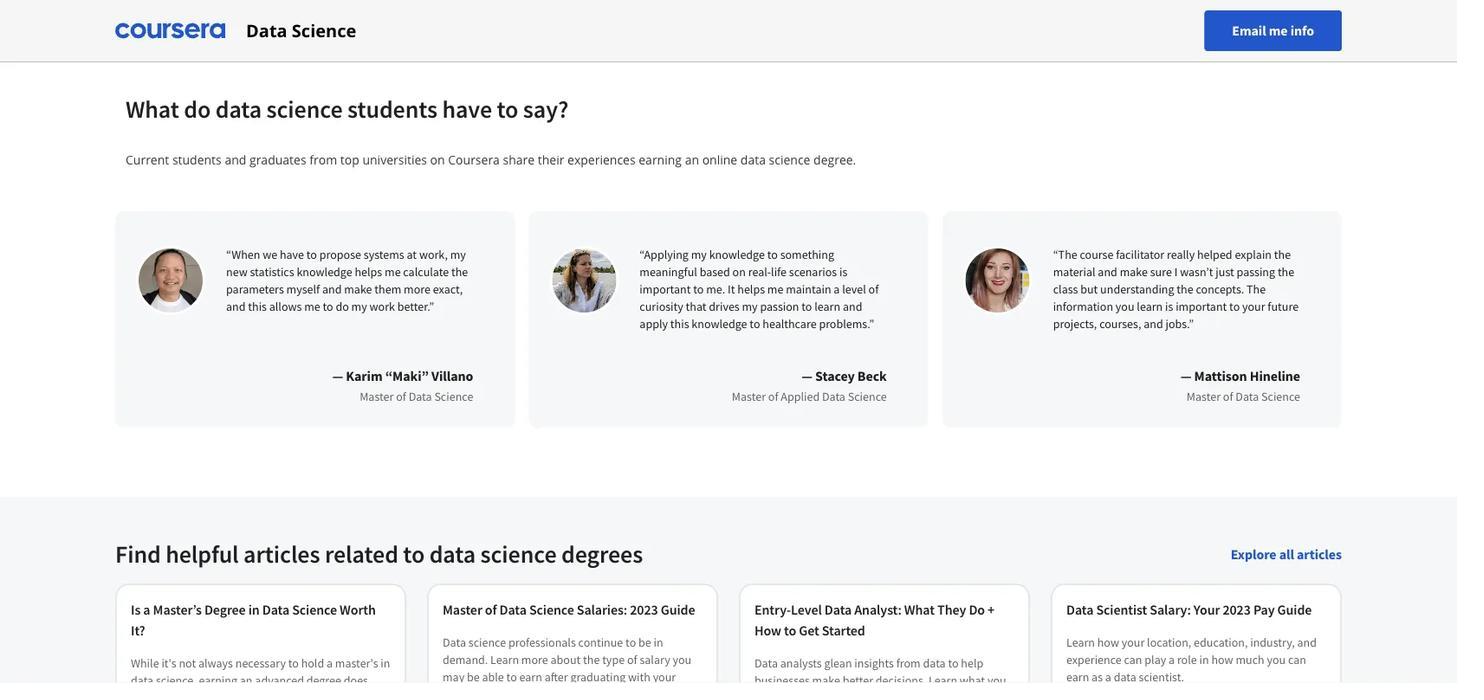 Task type: describe. For each thing, give the bounding box(es) containing it.
science inside master of data science salaries: 2023 guide 'link'
[[529, 601, 574, 619]]

better."
[[398, 299, 434, 315]]

what do data science students have to say?
[[126, 94, 569, 124]]

calculate
[[403, 264, 449, 280]]

master inside — karim "maki" villano master of data science
[[360, 389, 394, 405]]

science left degree. at the top right
[[769, 151, 811, 168]]

knowledge inside "when we have to propose systems at work, my new statistics knowledge helps me calculate the parameters myself and make them more exact, and this allows me to do my work better."
[[297, 264, 352, 280]]

systems
[[364, 247, 404, 263]]

data inside while it's not always necessary to hold a master's in data science, earning an advanced degree doe
[[131, 673, 153, 684]]

and inside learn how your location, education, industry, and experience can play a role in how much you can earn as a data scientist.
[[1298, 635, 1317, 651]]

— karim "maki" villano master of data science
[[332, 367, 473, 405]]

the inside "when we have to propose systems at work, my new statistics knowledge helps me calculate the parameters myself and make them more exact, and this allows me to do my work better."
[[451, 264, 468, 280]]

1 horizontal spatial be
[[639, 635, 651, 651]]

you inside "the course facilitator really helped explain the material and make sure i wasn't just passing the class but understanding the concepts. the information you learn is important to your future projects, courses, and jobs."
[[1116, 299, 1135, 315]]

a inside while it's not always necessary to hold a master's in data science, earning an advanced degree doe
[[327, 656, 333, 672]]

a inside the "applying my knowledge to something meaningful based on real-life scenarios is important to me. it helps me maintain a level of curiosity that drives my passion to learn and apply this knowledge to healthcare problems."
[[834, 282, 840, 297]]

of inside master of data science salaries: 2023 guide 'link'
[[485, 601, 497, 619]]

and down parameters
[[226, 299, 246, 315]]

current students and graduates from top universities on coursera share their experiences earning an online data science degree.
[[126, 151, 856, 168]]

glean
[[825, 656, 852, 672]]

— for — karim "maki" villano
[[332, 367, 343, 385]]

experience
[[1067, 653, 1122, 668]]

science inside is a master's degree in data science worth it?
[[292, 601, 337, 619]]

future
[[1268, 299, 1299, 315]]

0 horizontal spatial what
[[126, 94, 179, 124]]

science inside — mattison hineline master of data science
[[1262, 389, 1301, 405]]

make for "the
[[1120, 264, 1148, 280]]

applied
[[781, 389, 820, 405]]

share
[[503, 151, 535, 168]]

they
[[938, 601, 967, 619]]

work,
[[419, 247, 448, 263]]

with
[[628, 670, 651, 684]]

master's
[[335, 656, 378, 672]]

to left propose
[[307, 247, 317, 263]]

wasn't
[[1180, 264, 1214, 280]]

information
[[1053, 299, 1114, 315]]

data scientist salary: your 2023 pay guide
[[1067, 601, 1312, 619]]

villano
[[432, 367, 473, 385]]

science inside — karim "maki" villano master of data science
[[434, 389, 473, 405]]

find
[[115, 539, 161, 570]]

master inside — stacey beck master of applied data science
[[732, 389, 766, 405]]

my right the work,
[[450, 247, 466, 263]]

in inside data science professionals continue to be in demand. learn more about the type of salary you may be able to earn after graduating with yo
[[654, 635, 663, 651]]

coursera image
[[115, 17, 225, 45]]

"applying my knowledge to something meaningful based on real-life scenarios is important to me. it helps me maintain a level of curiosity that drives my passion to learn and apply this knowledge to healthcare problems."
[[640, 247, 879, 332]]

something
[[780, 247, 835, 263]]

material
[[1053, 264, 1096, 280]]

related
[[325, 539, 398, 570]]

guide for data scientist salary: your 2023 pay guide
[[1278, 601, 1312, 619]]

a left role
[[1169, 653, 1175, 668]]

concepts.
[[1196, 282, 1245, 297]]

learn how your location, education, industry, and experience can play a role in how much you can earn as a data scientist.
[[1067, 635, 1317, 684]]

earning for experiences
[[639, 151, 682, 168]]

to right able
[[507, 670, 517, 684]]

email me info
[[1232, 22, 1315, 39]]

0 horizontal spatial how
[[1098, 635, 1120, 651]]

online
[[702, 151, 738, 168]]

in inside is a master's degree in data science worth it?
[[248, 601, 260, 619]]

businesses
[[755, 673, 810, 684]]

a inside is a master's degree in data science worth it?
[[143, 601, 150, 619]]

to inside entry-level data analyst: what they do  + how to get started
[[784, 622, 797, 640]]

play
[[1145, 653, 1167, 668]]

data inside learn how your location, education, industry, and experience can play a role in how much you can earn as a data scientist.
[[1114, 670, 1137, 684]]

data inside data analysts glean insights from data to help businesses make better decisions. learn what yo
[[755, 656, 778, 672]]

scientist
[[1097, 601, 1147, 619]]

important inside the "applying my knowledge to something meaningful based on real-life scenarios is important to me. it helps me maintain a level of curiosity that drives my passion to learn and apply this knowledge to healthcare problems."
[[640, 282, 691, 297]]

data analysts glean insights from data to help businesses make better decisions. learn what yo
[[755, 656, 1007, 684]]

science up what do data science students have to say?
[[292, 19, 356, 42]]

degrees
[[562, 539, 643, 570]]

get
[[799, 622, 820, 640]]

at
[[407, 247, 417, 263]]

make for data
[[812, 673, 840, 684]]

universities
[[363, 151, 427, 168]]

course
[[1080, 247, 1114, 263]]

role
[[1178, 653, 1197, 668]]

data science professionals continue to be in demand. learn more about the type of salary you may be able to earn after graduating with yo
[[443, 635, 692, 684]]

help
[[961, 656, 984, 672]]

just
[[1216, 264, 1235, 280]]

0 horizontal spatial be
[[467, 670, 480, 684]]

healthcare
[[763, 316, 817, 332]]

"the
[[1053, 247, 1078, 263]]

mattison
[[1195, 367, 1248, 385]]

to left the me.
[[693, 282, 704, 297]]

we
[[263, 247, 277, 263]]

1 can from the left
[[1124, 653, 1143, 668]]

"the course facilitator really helped explain the material and make sure i wasn't just passing the class but understanding the concepts. the information you learn is important to your future projects, courses, and jobs."
[[1053, 247, 1299, 332]]

current
[[126, 151, 169, 168]]

learn inside the "applying my knowledge to something meaningful based on real-life scenarios is important to me. it helps me maintain a level of curiosity that drives my passion to learn and apply this knowledge to healthcare problems."
[[815, 299, 841, 315]]

statistics
[[250, 264, 294, 280]]

in inside learn how your location, education, industry, and experience can play a role in how much you can earn as a data scientist.
[[1200, 653, 1209, 668]]

allows
[[269, 299, 302, 315]]

data inside is a master's degree in data science worth it?
[[262, 601, 289, 619]]

data inside data analysts glean insights from data to help businesses make better decisions. learn what yo
[[923, 656, 946, 672]]

on for real-
[[733, 264, 746, 280]]

is
[[131, 601, 141, 619]]

explore all articles link
[[1231, 546, 1342, 563]]

much
[[1236, 653, 1265, 668]]

master of data science link for "maki"
[[360, 386, 473, 407]]

mattison hineline image
[[963, 246, 1033, 315]]

how
[[755, 622, 782, 640]]

1 horizontal spatial have
[[442, 94, 492, 124]]

scenarios
[[789, 264, 837, 280]]

while it's not always necessary to hold a master's in data science, earning an advanced degree doe
[[131, 656, 390, 684]]

graduating
[[571, 670, 626, 684]]

your
[[1194, 601, 1220, 619]]

class
[[1053, 282, 1078, 297]]

me down myself on the top left
[[304, 299, 320, 315]]

1 horizontal spatial how
[[1212, 653, 1234, 668]]

them
[[375, 282, 401, 297]]

the right explain
[[1275, 247, 1291, 263]]

hineline
[[1250, 367, 1301, 385]]

learn inside "the course facilitator really helped explain the material and make sure i wasn't just passing the class but understanding the concepts. the information you learn is important to your future projects, courses, and jobs."
[[1137, 299, 1163, 315]]

data inside data science professionals continue to be in demand. learn more about the type of salary you may be able to earn after graduating with yo
[[443, 635, 466, 651]]

0 vertical spatial knowledge
[[709, 247, 765, 263]]

data inside entry-level data analyst: what they do  + how to get started
[[825, 601, 852, 619]]

have inside "when we have to propose systems at work, my new statistics knowledge helps me calculate the parameters myself and make them more exact, and this allows me to do my work better."
[[280, 247, 304, 263]]

science up graduates
[[267, 94, 343, 124]]

explore
[[1231, 546, 1277, 563]]

myself
[[286, 282, 320, 297]]

worth
[[340, 601, 376, 619]]

a right as
[[1106, 670, 1112, 684]]

0 vertical spatial do
[[184, 94, 211, 124]]

helpful
[[166, 539, 239, 570]]

while
[[131, 656, 159, 672]]

"applying
[[640, 247, 689, 263]]

an for advanced
[[240, 673, 253, 684]]

of inside the "applying my knowledge to something meaningful based on real-life scenarios is important to me. it helps me maintain a level of curiosity that drives my passion to learn and apply this knowledge to healthcare problems."
[[869, 282, 879, 297]]

salary
[[640, 653, 670, 668]]

my up based at the top of the page
[[691, 247, 707, 263]]

to right continue at the left bottom
[[626, 635, 636, 651]]

to left say?
[[497, 94, 519, 124]]

meaningful
[[640, 264, 697, 280]]

coursera
[[448, 151, 500, 168]]

do inside "when we have to propose systems at work, my new statistics knowledge helps me calculate the parameters myself and make them more exact, and this allows me to do my work better."
[[336, 299, 349, 315]]

data inside 'link'
[[500, 601, 527, 619]]

2 can from the left
[[1289, 653, 1307, 668]]

degree
[[307, 673, 341, 684]]

master of applied data science link
[[732, 386, 887, 407]]

and right myself on the top left
[[322, 282, 342, 297]]

salaries:
[[577, 601, 627, 619]]

articles for helpful
[[244, 539, 320, 570]]

facilitator
[[1116, 247, 1165, 263]]

data inside — karim "maki" villano master of data science
[[409, 389, 432, 405]]

degree
[[204, 601, 246, 619]]

1 vertical spatial students
[[172, 151, 222, 168]]

entry-level data analyst: what they do  + how to get started link
[[755, 600, 1015, 641]]

pay
[[1254, 601, 1275, 619]]

about
[[551, 653, 581, 668]]

propose
[[320, 247, 361, 263]]

on for coursera
[[430, 151, 445, 168]]

passion
[[760, 299, 799, 315]]

— for — stacey beck
[[802, 367, 813, 385]]

and left graduates
[[225, 151, 246, 168]]

of inside — mattison hineline master of data science
[[1223, 389, 1234, 405]]

new
[[226, 264, 248, 280]]

0 vertical spatial students
[[348, 94, 438, 124]]

of inside — stacey beck master of applied data science
[[768, 389, 779, 405]]

data inside — mattison hineline master of data science
[[1236, 389, 1259, 405]]



Task type: locate. For each thing, give the bounding box(es) containing it.
a left level
[[834, 282, 840, 297]]

master of data science salaries: 2023 guide link
[[443, 600, 703, 620]]

a up degree
[[327, 656, 333, 672]]

0 horizontal spatial an
[[240, 673, 253, 684]]

0 horizontal spatial have
[[280, 247, 304, 263]]

1 vertical spatial is
[[1166, 299, 1174, 315]]

1 vertical spatial do
[[336, 299, 349, 315]]

to right allows
[[323, 299, 333, 315]]

earning inside while it's not always necessary to hold a master's in data science, earning an advanced degree doe
[[199, 673, 237, 684]]

curiosity
[[640, 299, 684, 315]]

to down passion
[[750, 316, 760, 332]]

demand.
[[443, 653, 488, 668]]

analysts
[[781, 656, 822, 672]]

0 vertical spatial learn
[[1067, 635, 1095, 651]]

in up salary
[[654, 635, 663, 651]]

your up the play on the right of the page
[[1122, 635, 1145, 651]]

science inside — stacey beck master of applied data science
[[848, 389, 887, 405]]

important inside "the course facilitator really helped explain the material and make sure i wasn't just passing the class but understanding the concepts. the information you learn is important to your future projects, courses, and jobs."
[[1176, 299, 1227, 315]]

0 vertical spatial an
[[685, 151, 699, 168]]

data inside — stacey beck master of applied data science
[[822, 389, 846, 405]]

helps inside the "applying my knowledge to something meaningful based on real-life scenarios is important to me. it helps me maintain a level of curiosity that drives my passion to learn and apply this knowledge to healthcare problems."
[[738, 282, 765, 297]]

to inside while it's not always necessary to hold a master's in data science, earning an advanced degree doe
[[288, 656, 299, 672]]

0 vertical spatial your
[[1243, 299, 1266, 315]]

2023 left pay
[[1223, 601, 1251, 619]]

the down i
[[1177, 282, 1194, 297]]

to right related
[[403, 539, 425, 570]]

2 earn from the left
[[1067, 670, 1090, 684]]

0 vertical spatial make
[[1120, 264, 1148, 280]]

make inside "the course facilitator really helped explain the material and make sure i wasn't just passing the class but understanding the concepts. the information you learn is important to your future projects, courses, and jobs."
[[1120, 264, 1148, 280]]

1 vertical spatial an
[[240, 673, 253, 684]]

can
[[1124, 653, 1143, 668], [1289, 653, 1307, 668]]

this down parameters
[[248, 299, 267, 315]]

stacey
[[816, 367, 855, 385]]

2 guide from the left
[[1278, 601, 1312, 619]]

1 vertical spatial earning
[[199, 673, 237, 684]]

"when we have to propose systems at work, my new statistics knowledge helps me calculate the parameters myself and make them more exact, and this allows me to do my work better."
[[226, 247, 468, 315]]

jobs."
[[1166, 316, 1194, 332]]

science down villano in the bottom left of the page
[[434, 389, 473, 405]]

of up demand.
[[485, 601, 497, 619]]

0 vertical spatial on
[[430, 151, 445, 168]]

0 vertical spatial from
[[310, 151, 337, 168]]

earning
[[639, 151, 682, 168], [199, 673, 237, 684]]

1 horizontal spatial earn
[[1067, 670, 1090, 684]]

0 vertical spatial what
[[126, 94, 179, 124]]

0 horizontal spatial helps
[[355, 264, 382, 280]]

me.
[[706, 282, 726, 297]]

do
[[184, 94, 211, 124], [336, 299, 349, 315]]

more inside data science professionals continue to be in demand. learn more about the type of salary you may be able to earn after graduating with yo
[[522, 653, 548, 668]]

1 2023 from the left
[[630, 601, 658, 619]]

articles
[[244, 539, 320, 570], [1297, 546, 1342, 563]]

1 horizontal spatial guide
[[1278, 601, 1312, 619]]

drives
[[709, 299, 740, 315]]

0 horizontal spatial important
[[640, 282, 691, 297]]

have up coursera
[[442, 94, 492, 124]]

what inside entry-level data analyst: what they do  + how to get started
[[905, 601, 935, 619]]

scientist.
[[1139, 670, 1185, 684]]

important down concepts.
[[1176, 299, 1227, 315]]

email
[[1232, 22, 1267, 39]]

learn inside learn how your location, education, industry, and experience can play a role in how much you can earn as a data scientist.
[[1067, 635, 1095, 651]]

earn inside data science professionals continue to be in demand. learn more about the type of salary you may be able to earn after graduating with yo
[[520, 670, 542, 684]]

1 — from the left
[[332, 367, 343, 385]]

of up the with
[[627, 653, 637, 668]]

0 horizontal spatial make
[[344, 282, 372, 297]]

your inside learn how your location, education, industry, and experience can play a role in how much you can earn as a data scientist.
[[1122, 635, 1145, 651]]

life
[[771, 264, 787, 280]]

an inside while it's not always necessary to hold a master's in data science, earning an advanced degree doe
[[240, 673, 253, 684]]

of inside — karim "maki" villano master of data science
[[396, 389, 406, 405]]

me down life at right
[[768, 282, 784, 297]]

info
[[1291, 22, 1315, 39]]

1 horizontal spatial an
[[685, 151, 699, 168]]

0 horizontal spatial your
[[1122, 635, 1145, 651]]

and inside the "applying my knowledge to something meaningful based on real-life scenarios is important to me. it helps me maintain a level of curiosity that drives my passion to learn and apply this knowledge to healthcare problems."
[[843, 299, 863, 315]]

0 vertical spatial is
[[840, 264, 848, 280]]

+
[[988, 601, 995, 619]]

1 vertical spatial be
[[467, 670, 480, 684]]

— up master of applied data science link
[[802, 367, 813, 385]]

location,
[[1147, 635, 1192, 651]]

what left they
[[905, 601, 935, 619]]

earn left after
[[520, 670, 542, 684]]

science down hineline
[[1262, 389, 1301, 405]]

2 vertical spatial make
[[812, 673, 840, 684]]

parameters
[[226, 282, 284, 297]]

make up work in the left of the page
[[344, 282, 372, 297]]

0 vertical spatial be
[[639, 635, 651, 651]]

what up current
[[126, 94, 179, 124]]

to down concepts.
[[1230, 299, 1240, 315]]

more inside "when we have to propose systems at work, my new statistics knowledge helps me calculate the parameters myself and make them more exact, and this allows me to do my work better."
[[404, 282, 431, 297]]

0 vertical spatial how
[[1098, 635, 1120, 651]]

you inside data science professionals continue to be in demand. learn more about the type of salary you may be able to earn after graduating with yo
[[673, 653, 692, 668]]

earn inside learn how your location, education, industry, and experience can play a role in how much you can earn as a data scientist.
[[1067, 670, 1090, 684]]

2023 inside master of data science salaries: 2023 guide 'link'
[[630, 601, 658, 619]]

1 horizontal spatial can
[[1289, 653, 1307, 668]]

the right the passing
[[1278, 264, 1295, 280]]

students up universities
[[348, 94, 438, 124]]

their
[[538, 151, 565, 168]]

may
[[443, 670, 465, 684]]

hold
[[301, 656, 324, 672]]

0 horizontal spatial do
[[184, 94, 211, 124]]

science
[[292, 19, 356, 42], [434, 389, 473, 405], [848, 389, 887, 405], [1262, 389, 1301, 405], [292, 601, 337, 619], [529, 601, 574, 619]]

master inside 'link'
[[443, 601, 482, 619]]

courses,
[[1100, 316, 1142, 332]]

2023 right salaries:
[[630, 601, 658, 619]]

experiences
[[568, 151, 636, 168]]

1 horizontal spatial from
[[897, 656, 921, 672]]

your inside "the course facilitator really helped explain the material and make sure i wasn't just passing the class but understanding the concepts. the information you learn is important to your future projects, courses, and jobs."
[[1243, 299, 1266, 315]]

1 vertical spatial important
[[1176, 299, 1227, 315]]

0 vertical spatial helps
[[355, 264, 382, 280]]

0 horizontal spatial on
[[430, 151, 445, 168]]

a
[[834, 282, 840, 297], [143, 601, 150, 619], [1169, 653, 1175, 668], [327, 656, 333, 672], [1106, 670, 1112, 684]]

and left jobs."
[[1144, 316, 1164, 332]]

beck
[[858, 367, 887, 385]]

0 vertical spatial important
[[640, 282, 691, 297]]

the up graduating
[[583, 653, 600, 668]]

karim "maki" villano image
[[136, 246, 205, 315]]

1 vertical spatial from
[[897, 656, 921, 672]]

— inside — stacey beck master of applied data science
[[802, 367, 813, 385]]

this down that
[[671, 316, 689, 332]]

earning for science,
[[199, 673, 237, 684]]

on inside the "applying my knowledge to something meaningful based on real-life scenarios is important to me. it helps me maintain a level of curiosity that drives my passion to learn and apply this knowledge to healthcare problems."
[[733, 264, 746, 280]]

1 horizontal spatial helps
[[738, 282, 765, 297]]

do
[[969, 601, 985, 619]]

—
[[332, 367, 343, 385], [802, 367, 813, 385], [1181, 367, 1192, 385]]

can down industry,
[[1289, 653, 1307, 668]]

type
[[602, 653, 625, 668]]

2 horizontal spatial learn
[[1067, 635, 1095, 651]]

1 horizontal spatial important
[[1176, 299, 1227, 315]]

helped
[[1198, 247, 1233, 263]]

master down mattison
[[1187, 389, 1221, 405]]

1 vertical spatial learn
[[491, 653, 519, 668]]

master down karim
[[360, 389, 394, 405]]

better
[[843, 673, 874, 684]]

1 vertical spatial on
[[733, 264, 746, 280]]

guide inside 'link'
[[661, 601, 695, 619]]

and down level
[[843, 299, 863, 315]]

knowledge up based at the top of the page
[[709, 247, 765, 263]]

— for — mattison hineline
[[1181, 367, 1192, 385]]

1 horizontal spatial students
[[348, 94, 438, 124]]

learn inside data science professionals continue to be in demand. learn more about the type of salary you may be able to earn after graduating with yo
[[491, 653, 519, 668]]

1 vertical spatial knowledge
[[297, 264, 352, 280]]

to inside data analysts glean insights from data to help businesses make better decisions. learn what yo
[[948, 656, 959, 672]]

me left info
[[1269, 22, 1288, 39]]

0 horizontal spatial students
[[172, 151, 222, 168]]

0 horizontal spatial guide
[[661, 601, 695, 619]]

0 horizontal spatial 2023
[[630, 601, 658, 619]]

you up courses,
[[1116, 299, 1135, 315]]

you down industry,
[[1267, 653, 1286, 668]]

to left get
[[784, 622, 797, 640]]

from left top
[[310, 151, 337, 168]]

it
[[728, 282, 735, 297]]

from for while it's not always necessary to hold a master's in data science, earning an advanced degree doe
[[897, 656, 921, 672]]

2 — from the left
[[802, 367, 813, 385]]

learn left the what
[[929, 673, 958, 684]]

1 vertical spatial helps
[[738, 282, 765, 297]]

0 vertical spatial this
[[248, 299, 267, 315]]

be up salary
[[639, 635, 651, 651]]

all
[[1280, 546, 1295, 563]]

1 horizontal spatial master of data science link
[[1187, 386, 1301, 407]]

1 vertical spatial more
[[522, 653, 548, 668]]

of right level
[[869, 282, 879, 297]]

2 horizontal spatial make
[[1120, 264, 1148, 280]]

to left help
[[948, 656, 959, 672]]

my left work in the left of the page
[[351, 299, 367, 315]]

the up exact,
[[451, 264, 468, 280]]

— inside — mattison hineline master of data science
[[1181, 367, 1192, 385]]

be down demand.
[[467, 670, 480, 684]]

2 vertical spatial knowledge
[[692, 316, 747, 332]]

0 horizontal spatial you
[[673, 653, 692, 668]]

the inside data science professionals continue to be in demand. learn more about the type of salary you may be able to earn after graduating with yo
[[583, 653, 600, 668]]

0 vertical spatial earning
[[639, 151, 682, 168]]

me
[[1269, 22, 1288, 39], [385, 264, 401, 280], [768, 282, 784, 297], [304, 299, 320, 315]]

it's
[[162, 656, 176, 672]]

1 vertical spatial make
[[344, 282, 372, 297]]

on up it
[[733, 264, 746, 280]]

as
[[1092, 670, 1103, 684]]

learn down understanding
[[1137, 299, 1163, 315]]

1 vertical spatial this
[[671, 316, 689, 332]]

students
[[348, 94, 438, 124], [172, 151, 222, 168]]

industry,
[[1251, 635, 1295, 651]]

0 horizontal spatial master of data science link
[[360, 386, 473, 407]]

is inside the "applying my knowledge to something meaningful based on real-life scenarios is important to me. it helps me maintain a level of curiosity that drives my passion to learn and apply this knowledge to healthcare problems."
[[840, 264, 848, 280]]

make up understanding
[[1120, 264, 1148, 280]]

0 horizontal spatial earning
[[199, 673, 237, 684]]

in right degree
[[248, 601, 260, 619]]

science inside data science professionals continue to be in demand. learn more about the type of salary you may be able to earn after graduating with yo
[[469, 635, 506, 651]]

earning right experiences
[[639, 151, 682, 168]]

1 master of data science link from the left
[[360, 386, 473, 407]]

make down glean
[[812, 673, 840, 684]]

data science
[[246, 19, 356, 42]]

and
[[225, 151, 246, 168], [1098, 264, 1118, 280], [322, 282, 342, 297], [226, 299, 246, 315], [843, 299, 863, 315], [1144, 316, 1164, 332], [1298, 635, 1317, 651]]

of left applied
[[768, 389, 779, 405]]

and down course
[[1098, 264, 1118, 280]]

top
[[340, 151, 359, 168]]

3 — from the left
[[1181, 367, 1192, 385]]

more up better." at top
[[404, 282, 431, 297]]

is inside "the course facilitator really helped explain the material and make sure i wasn't just passing the class but understanding the concepts. the information you learn is important to your future projects, courses, and jobs."
[[1166, 299, 1174, 315]]

0 horizontal spatial is
[[840, 264, 848, 280]]

1 vertical spatial have
[[280, 247, 304, 263]]

0 horizontal spatial from
[[310, 151, 337, 168]]

my right drives
[[742, 299, 758, 315]]

1 horizontal spatial articles
[[1297, 546, 1342, 563]]

understanding
[[1101, 282, 1175, 297]]

1 horizontal spatial make
[[812, 673, 840, 684]]

1 guide from the left
[[661, 601, 695, 619]]

2 horizontal spatial —
[[1181, 367, 1192, 385]]

you
[[1116, 299, 1135, 315], [673, 653, 692, 668], [1267, 653, 1286, 668]]

0 horizontal spatial learn
[[815, 299, 841, 315]]

degree.
[[814, 151, 856, 168]]

an for online
[[685, 151, 699, 168]]

stacey beck image
[[550, 246, 619, 315]]

helps down systems
[[355, 264, 382, 280]]

1 horizontal spatial your
[[1243, 299, 1266, 315]]

learn
[[815, 299, 841, 315], [1137, 299, 1163, 315]]

you for data scientist salary: your 2023 pay guide
[[1267, 653, 1286, 668]]

to up life at right
[[768, 247, 778, 263]]

earn left as
[[1067, 670, 1090, 684]]

karim
[[346, 367, 383, 385]]

passing
[[1237, 264, 1276, 280]]

learn up able
[[491, 653, 519, 668]]

in right master's
[[381, 656, 390, 672]]

make inside data analysts glean insights from data to help businesses make better decisions. learn what yo
[[812, 673, 840, 684]]

master of data science link for hineline
[[1187, 386, 1301, 407]]

more
[[404, 282, 431, 297], [522, 653, 548, 668]]

2 2023 from the left
[[1223, 601, 1251, 619]]

1 horizontal spatial 2023
[[1223, 601, 1251, 619]]

helps down real-
[[738, 282, 765, 297]]

1 horizontal spatial earning
[[639, 151, 682, 168]]

this inside the "applying my knowledge to something meaningful based on real-life scenarios is important to me. it helps me maintain a level of curiosity that drives my passion to learn and apply this knowledge to healthcare problems."
[[671, 316, 689, 332]]

1 horizontal spatial do
[[336, 299, 349, 315]]

not
[[179, 656, 196, 672]]

1 horizontal spatial you
[[1116, 299, 1135, 315]]

1 horizontal spatial on
[[733, 264, 746, 280]]

guide up salary
[[661, 601, 695, 619]]

0 horizontal spatial learn
[[491, 653, 519, 668]]

articles up is a master's degree in data science worth it? link
[[244, 539, 320, 570]]

graduates
[[250, 151, 306, 168]]

professionals
[[509, 635, 576, 651]]

important
[[640, 282, 691, 297], [1176, 299, 1227, 315]]

1 horizontal spatial more
[[522, 653, 548, 668]]

0 horizontal spatial earn
[[520, 670, 542, 684]]

1 horizontal spatial —
[[802, 367, 813, 385]]

important down meaningful
[[640, 282, 691, 297]]

can left the play on the right of the page
[[1124, 653, 1143, 668]]

2 master of data science link from the left
[[1187, 386, 1301, 407]]

me inside button
[[1269, 22, 1288, 39]]

after
[[545, 670, 568, 684]]

guide right pay
[[1278, 601, 1312, 619]]

do down coursera image on the left top of the page
[[184, 94, 211, 124]]

me up them
[[385, 264, 401, 280]]

0 horizontal spatial —
[[332, 367, 343, 385]]

to inside "the course facilitator really helped explain the material and make sure i wasn't just passing the class but understanding the concepts. the information you learn is important to your future projects, courses, and jobs."
[[1230, 299, 1240, 315]]

0 vertical spatial have
[[442, 94, 492, 124]]

this inside "when we have to propose systems at work, my new statistics knowledge helps me calculate the parameters myself and make them more exact, and this allows me to do my work better."
[[248, 299, 267, 315]]

make inside "when we have to propose systems at work, my new statistics knowledge helps me calculate the parameters myself and make them more exact, and this allows me to do my work better."
[[344, 282, 372, 297]]

1 horizontal spatial this
[[671, 316, 689, 332]]

is up jobs."
[[1166, 299, 1174, 315]]

learn up experience
[[1067, 635, 1095, 651]]

0 vertical spatial more
[[404, 282, 431, 297]]

you inside learn how your location, education, industry, and experience can play a role in how much you can earn as a data scientist.
[[1267, 653, 1286, 668]]

this
[[248, 299, 267, 315], [671, 316, 689, 332]]

0 horizontal spatial articles
[[244, 539, 320, 570]]

1 horizontal spatial is
[[1166, 299, 1174, 315]]

of
[[869, 282, 879, 297], [396, 389, 406, 405], [768, 389, 779, 405], [1223, 389, 1234, 405], [485, 601, 497, 619], [627, 653, 637, 668]]

in right role
[[1200, 653, 1209, 668]]

be
[[639, 635, 651, 651], [467, 670, 480, 684]]

of inside data science professionals continue to be in demand. learn more about the type of salary you may be able to earn after graduating with yo
[[627, 653, 637, 668]]

0 horizontal spatial this
[[248, 299, 267, 315]]

science,
[[156, 673, 196, 684]]

1 vertical spatial how
[[1212, 653, 1234, 668]]

in inside while it's not always necessary to hold a master's in data science, earning an advanced degree doe
[[381, 656, 390, 672]]

to left hold at the left bottom of the page
[[288, 656, 299, 672]]

an down necessary
[[240, 673, 253, 684]]

is a master's degree in data science worth it?
[[131, 601, 376, 640]]

2 vertical spatial learn
[[929, 673, 958, 684]]

is a master's degree in data science worth it? link
[[131, 600, 391, 641]]

you for master of data science salaries: 2023 guide
[[673, 653, 692, 668]]

2 learn from the left
[[1137, 299, 1163, 315]]

1 earn from the left
[[520, 670, 542, 684]]

knowledge down propose
[[297, 264, 352, 280]]

is up level
[[840, 264, 848, 280]]

master of data science link down "maki"
[[360, 386, 473, 407]]

how down education,
[[1212, 653, 1234, 668]]

1 horizontal spatial what
[[905, 601, 935, 619]]

from for data science
[[310, 151, 337, 168]]

to down maintain
[[802, 299, 812, 315]]

articles for all
[[1297, 546, 1342, 563]]

guide for master of data science salaries: 2023 guide
[[661, 601, 695, 619]]

2 horizontal spatial you
[[1267, 653, 1286, 668]]

— inside — karim "maki" villano master of data science
[[332, 367, 343, 385]]

science up "master of data science salaries: 2023 guide"
[[481, 539, 557, 570]]

me inside the "applying my knowledge to something meaningful based on real-life scenarios is important to me. it helps me maintain a level of curiosity that drives my passion to learn and apply this knowledge to healthcare problems."
[[768, 282, 784, 297]]

1 horizontal spatial learn
[[1137, 299, 1163, 315]]

1 learn from the left
[[815, 299, 841, 315]]

from inside data analysts glean insights from data to help businesses make better decisions. learn what yo
[[897, 656, 921, 672]]

0 horizontal spatial more
[[404, 282, 431, 297]]

2023 inside data scientist salary: your 2023 pay guide link
[[1223, 601, 1251, 619]]

it?
[[131, 622, 145, 640]]

learn inside data analysts glean insights from data to help businesses make better decisions. learn what yo
[[929, 673, 958, 684]]

do left work in the left of the page
[[336, 299, 349, 315]]

a right is
[[143, 601, 150, 619]]

on left coursera
[[430, 151, 445, 168]]

of down mattison
[[1223, 389, 1234, 405]]

to
[[497, 94, 519, 124], [307, 247, 317, 263], [768, 247, 778, 263], [693, 282, 704, 297], [323, 299, 333, 315], [802, 299, 812, 315], [1230, 299, 1240, 315], [750, 316, 760, 332], [403, 539, 425, 570], [784, 622, 797, 640], [626, 635, 636, 651], [288, 656, 299, 672], [948, 656, 959, 672], [507, 670, 517, 684]]

helps inside "when we have to propose systems at work, my new statistics knowledge helps me calculate the parameters myself and make them more exact, and this allows me to do my work better."
[[355, 264, 382, 280]]

really
[[1167, 247, 1195, 263]]

master inside — mattison hineline master of data science
[[1187, 389, 1221, 405]]

0 horizontal spatial can
[[1124, 653, 1143, 668]]

an left online on the top of the page
[[685, 151, 699, 168]]

explore all articles
[[1231, 546, 1342, 563]]

explain
[[1235, 247, 1272, 263]]

science down beck
[[848, 389, 887, 405]]

data scientist salary: your 2023 pay guide link
[[1067, 600, 1327, 620]]

1 horizontal spatial learn
[[929, 673, 958, 684]]

real-
[[748, 264, 771, 280]]

science left worth
[[292, 601, 337, 619]]

what
[[126, 94, 179, 124], [905, 601, 935, 619]]

1 vertical spatial your
[[1122, 635, 1145, 651]]

— stacey beck master of applied data science
[[732, 367, 887, 405]]

1 vertical spatial what
[[905, 601, 935, 619]]



Task type: vqa. For each thing, say whether or not it's contained in the screenshot.
Find your New Career
no



